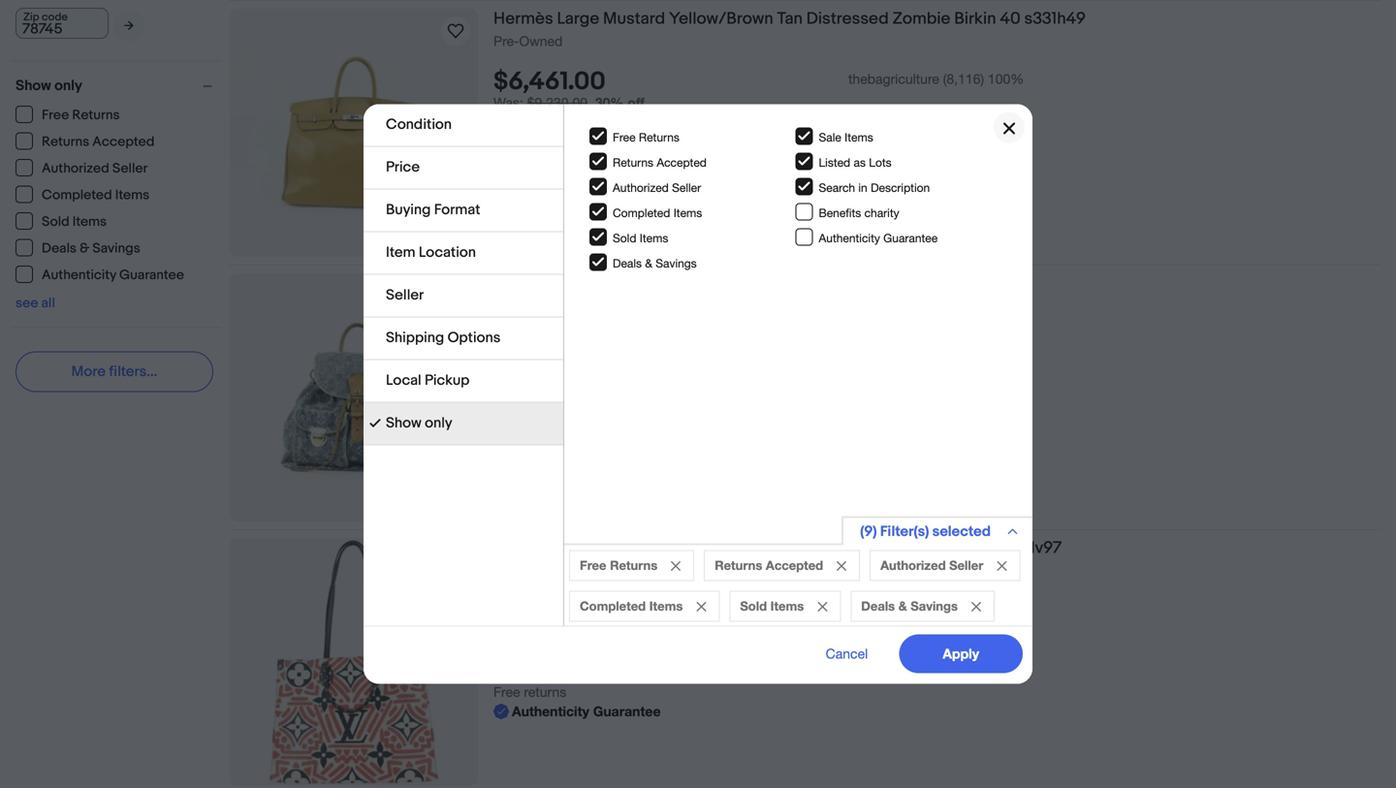 Task type: locate. For each thing, give the bounding box(es) containing it.
0 vertical spatial accepted
[[92, 134, 155, 150]]

2 horizontal spatial &
[[899, 599, 907, 614]]

tote
[[969, 538, 1002, 558]]

returns up authenticity guarantee text field
[[613, 155, 653, 169]]

&
[[80, 240, 89, 257], [645, 256, 652, 270], [899, 599, 907, 614]]

charity
[[864, 206, 899, 219]]

items down completed items link
[[72, 214, 107, 230]]

apply button
[[899, 635, 1023, 673]]

only
[[54, 77, 82, 95], [425, 414, 452, 432]]

guarantee down the off
[[593, 172, 661, 188]]

1 vertical spatial (8,116)
[[943, 600, 984, 616]]

seller inside tab list
[[386, 287, 424, 304]]

1 shipping from the top
[[524, 134, 576, 150]]

0 vertical spatial sold items
[[42, 214, 107, 230]]

best inside thebagriculture (8,116) 100% was: $9,230.00 30% off or best offer free shipping free returns authenticity guarantee 27 watchers
[[510, 114, 537, 130]]

authenticity down benefits
[[819, 231, 880, 245]]

2 vertical spatial completed items
[[580, 599, 683, 614]]

vuitton for limited
[[537, 538, 591, 558]]

2 vertical spatial returns accepted
[[715, 558, 823, 573]]

returns accepted up thebagriculture (8,116) 100% 0 bids · 7h 9m left (today 05:16 pm)
[[715, 558, 823, 573]]

sold down authenticity guarantee text field
[[613, 231, 636, 245]]

show up free returns link
[[16, 77, 51, 95]]

more
[[71, 363, 106, 381]]

best down was:
[[510, 114, 537, 130]]

owned for $5,370.00
[[519, 298, 563, 314]]

1 vertical spatial pre-
[[494, 298, 519, 314]]

returns up authenticity guarantee text field
[[524, 153, 566, 169]]

items up as on the top of page
[[845, 130, 873, 144]]

completed down authenticity guarantee text field
[[613, 206, 670, 219]]

1 horizontal spatial authorized seller
[[613, 181, 701, 194]]

1 (8,116) from the top
[[943, 71, 984, 87]]

0 vertical spatial thebagriculture
[[848, 71, 939, 87]]

watch hermès large mustard yellow/brown tan distressed zombie birkin 40 s331h49 image
[[444, 19, 467, 43]]

0 vertical spatial authorized seller
[[42, 160, 148, 177]]

1 vertical spatial shipping
[[524, 400, 576, 416]]

more filters... button
[[16, 351, 213, 392]]

0 vertical spatial returns accepted
[[42, 134, 155, 150]]

show only inside tab
[[386, 414, 452, 432]]

(8,116) inside thebagriculture (8,116) 100% was: $9,230.00 30% off or best offer free shipping free returns authenticity guarantee 27 watchers
[[943, 71, 984, 87]]

returns
[[72, 107, 120, 124], [639, 130, 680, 144], [42, 134, 89, 150], [613, 155, 653, 169], [610, 558, 658, 573], [715, 558, 762, 573]]

items
[[845, 130, 873, 144], [115, 187, 150, 204], [674, 206, 702, 219], [72, 214, 107, 230], [640, 231, 668, 245], [649, 599, 683, 614], [770, 599, 804, 614]]

sold items up deals & savings link at the left top of the page
[[42, 214, 107, 230]]

completed items inside completed items link
[[42, 187, 150, 204]]

1 vertical spatial accepted
[[657, 155, 707, 169]]

remove filter - show only - deals & savings image
[[971, 602, 981, 612]]

1 vertical spatial or
[[494, 381, 506, 397]]

1 vertical spatial owned
[[519, 298, 563, 314]]

shipping down "$9,230.00"
[[524, 134, 576, 150]]

items up denim
[[674, 206, 702, 219]]

authorized seller down (9) filter(s) selected
[[881, 558, 983, 573]]

2 returns from the top
[[524, 420, 566, 436]]

authorized up completed items link
[[42, 160, 109, 177]]

returns up authenticity guarantee text box
[[524, 684, 566, 700]]

show only down local pickup on the left of the page
[[386, 414, 452, 432]]

1 vertical spatial show only
[[386, 414, 452, 432]]

authenticity guarantee down deals & savings link at the left top of the page
[[42, 267, 184, 284]]

vuitton
[[537, 273, 591, 294], [537, 538, 591, 558]]

0 vertical spatial owned
[[519, 33, 563, 49]]

seller
[[112, 160, 148, 177], [672, 181, 701, 194], [386, 287, 424, 304], [949, 558, 983, 573]]

best
[[510, 114, 537, 130], [510, 381, 537, 397]]

guarantee inside free returns authenticity guarantee
[[593, 704, 661, 720]]

2 offer from the top
[[541, 381, 571, 397]]

authorized seller up completed items link
[[42, 160, 148, 177]]

1 vertical spatial completed
[[613, 206, 670, 219]]

completed down authorized seller link
[[42, 187, 112, 204]]

dialog containing condition
[[0, 0, 1396, 788]]

guarantee inside dialog
[[883, 231, 938, 245]]

authorized down the filter(s)
[[881, 558, 946, 573]]

(8,116) up apply
[[943, 600, 984, 616]]

owned inside the louis vuitton  monogram denim sac a dos gm backpack 934lvs415 pre-owned
[[519, 298, 563, 314]]

guarantee down (today
[[593, 704, 661, 720]]

owned down hermès
[[519, 33, 563, 49]]

show only tab
[[364, 403, 563, 446]]

0 vertical spatial show
[[16, 77, 51, 95]]

0 vertical spatial monogram
[[595, 273, 677, 294]]

format
[[434, 201, 480, 219]]

1 vertical spatial offer
[[541, 381, 571, 397]]

returns up "returns accepted" "link"
[[72, 107, 120, 124]]

louis up options
[[494, 273, 533, 294]]

returns up thebagriculture (8,116) 100% 0 bids · 7h 9m left (today 05:16 pm)
[[715, 558, 762, 573]]

2 horizontal spatial authorized seller
[[881, 558, 983, 573]]

1 owned from the top
[[519, 33, 563, 49]]

1 vertical spatial show
[[386, 414, 422, 432]]

authenticity inside thebagriculture (8,116) 100% was: $9,230.00 30% off or best offer free shipping free returns authenticity guarantee 27 watchers
[[512, 172, 589, 188]]

returns inside free returns authenticity guarantee
[[524, 684, 566, 700]]

1 vertical spatial left
[[585, 626, 606, 642]]

thebagriculture for thebagriculture (8,116) 100% was: $9,230.00 30% off or best offer free shipping free returns authenticity guarantee 27 watchers
[[848, 71, 939, 87]]

2 vertical spatial returns
[[524, 684, 566, 700]]

only up free returns link
[[54, 77, 82, 95]]

or up show only tab
[[494, 381, 506, 397]]

0 horizontal spatial only
[[54, 77, 82, 95]]

thebagriculture down zombie
[[848, 71, 939, 87]]

100% right remove filter - show only - deals & savings icon on the right of the page
[[988, 600, 1024, 616]]

100% inside thebagriculture (8,116) 100% 0 bids · 7h 9m left (today 05:16 pm)
[[988, 600, 1024, 616]]

2 vuitton from the top
[[537, 538, 591, 558]]

(9)
[[860, 523, 877, 541]]

2 or from the top
[[494, 381, 506, 397]]

thebagriculture inside thebagriculture (8,116) 100% was: $9,230.00 30% off or best offer free shipping free returns authenticity guarantee 27 watchers
[[848, 71, 939, 87]]

2 vertical spatial authorized
[[881, 558, 946, 573]]

gm left 2way
[[896, 538, 924, 558]]

authenticity inside 'link'
[[42, 267, 116, 284]]

2 horizontal spatial sold
[[740, 599, 767, 614]]

pre- inside the hermès large mustard yellow/brown tan distressed zombie birkin 40 s331h49 pre-owned
[[494, 33, 519, 49]]

left right 38m
[[593, 361, 613, 377]]

1 returns from the top
[[524, 153, 566, 169]]

1 horizontal spatial sold items
[[613, 231, 668, 245]]

authorized seller inside authorized seller link
[[42, 160, 148, 177]]

location
[[419, 244, 476, 261]]

hermès large mustard yellow/brown tan distressed zombie birkin 40 s331h49 link
[[494, 9, 1381, 32]]

1 offer from the top
[[541, 114, 571, 130]]

2 best from the top
[[510, 381, 537, 397]]

authenticity down deals & savings link at the left top of the page
[[42, 267, 116, 284]]

0 vertical spatial completed
[[42, 187, 112, 204]]

free returns down the off
[[613, 130, 680, 144]]

free returns up "returns accepted" "link"
[[42, 107, 120, 124]]

deals & savings up denim
[[613, 256, 697, 270]]

(8,116)
[[943, 71, 984, 87], [943, 600, 984, 616]]

sold right remove filter - show only - completed items image
[[740, 599, 767, 614]]

0 vertical spatial show only
[[16, 77, 82, 95]]

(8,116) down "birkin"
[[943, 71, 984, 87]]

1 vertical spatial vuitton
[[537, 538, 591, 558]]

accepted
[[92, 134, 155, 150], [657, 155, 707, 169], [766, 558, 823, 573]]

0 vertical spatial pre-
[[494, 33, 519, 49]]

0 vertical spatial offer
[[541, 114, 571, 130]]

0 horizontal spatial authorized seller
[[42, 160, 148, 177]]

authenticity guarantee down charity
[[819, 231, 938, 245]]

gm
[[812, 273, 840, 294], [896, 538, 924, 558]]

1 100% from the top
[[988, 71, 1024, 87]]

1 vertical spatial returns accepted
[[613, 155, 707, 169]]

completed items down authorized seller link
[[42, 187, 150, 204]]

sold items left remove filter - show only - sold items icon
[[740, 599, 804, 614]]

0 horizontal spatial sold
[[42, 214, 69, 230]]

best down $5,370.00
[[510, 381, 537, 397]]

1 thebagriculture from the top
[[848, 71, 939, 87]]

thebagriculture up cancel at the bottom right of the page
[[848, 600, 939, 616]]

or
[[494, 114, 506, 130], [494, 381, 506, 397]]

offer inside thebagriculture (8,116) 100% was: $9,230.00 30% off or best offer free shipping free returns authenticity guarantee 27 watchers
[[541, 114, 571, 130]]

savings up denim
[[656, 256, 697, 270]]

bids
[[505, 626, 531, 642]]

louis inside the louis vuitton  monogram denim sac a dos gm backpack 934lvs415 pre-owned
[[494, 273, 533, 294]]

authenticity up watchers
[[512, 172, 589, 188]]

remove filter - show only - returns accepted image
[[837, 561, 847, 571]]

None text field
[[16, 8, 109, 39]]

offer inside "6h 38m left or best offer free shipping free returns"
[[541, 381, 571, 397]]

40
[[1000, 9, 1021, 29]]

thebagriculture inside thebagriculture (8,116) 100% 0 bids · 7h 9m left (today 05:16 pm)
[[848, 600, 939, 616]]

louis vuitton limited red monogram crafty onthego gm 2way tote 910lv97 link
[[494, 538, 1381, 562]]

shipping inside thebagriculture (8,116) 100% was: $9,230.00 30% off or best offer free shipping free returns authenticity guarantee 27 watchers
[[524, 134, 576, 150]]

vuitton inside louis vuitton limited red monogram crafty onthego gm 2way tote 910lv97 link
[[537, 538, 591, 558]]

authorized seller
[[42, 160, 148, 177], [613, 181, 701, 194], [881, 558, 983, 573]]

0 horizontal spatial accepted
[[92, 134, 155, 150]]

2 horizontal spatial authorized
[[881, 558, 946, 573]]

deals right remove filter - show only - sold items icon
[[861, 599, 895, 614]]

934lvs415
[[922, 273, 997, 294]]

louis up $6,150.00
[[494, 538, 533, 558]]

dos
[[778, 273, 809, 294]]

all
[[41, 295, 55, 312]]

monogram
[[595, 273, 677, 294], [689, 538, 771, 558]]

cancel
[[826, 646, 868, 662]]

show
[[16, 77, 51, 95], [386, 414, 422, 432]]

2 louis from the top
[[494, 538, 533, 558]]

dialog
[[0, 0, 1396, 788]]

$5,370.00
[[494, 332, 610, 362]]

louis vuitton limited red monogram crafty onthego gm 2way tote 910lv97 heading
[[494, 538, 1062, 558]]

0 vertical spatial returns
[[524, 153, 566, 169]]

deals down authenticity guarantee text field
[[613, 256, 642, 270]]

2 owned from the top
[[519, 298, 563, 314]]

large
[[557, 9, 599, 29]]

1 vertical spatial sold items
[[613, 231, 668, 245]]

0 horizontal spatial deals
[[42, 240, 77, 257]]

1 best from the top
[[510, 114, 537, 130]]

best inside "6h 38m left or best offer free shipping free returns"
[[510, 381, 537, 397]]

1 vertical spatial authenticity guarantee
[[42, 267, 184, 284]]

Authenticity Guarantee text field
[[494, 702, 661, 722]]

1 louis from the top
[[494, 273, 533, 294]]

sold items down authenticity guarantee text field
[[613, 231, 668, 245]]

0 vertical spatial louis
[[494, 273, 533, 294]]

sold items
[[42, 214, 107, 230], [613, 231, 668, 245], [740, 599, 804, 614]]

0 horizontal spatial authenticity guarantee
[[42, 267, 184, 284]]

1 vertical spatial best
[[510, 381, 537, 397]]

0 vertical spatial or
[[494, 114, 506, 130]]

watchers
[[512, 192, 572, 208]]

1 vertical spatial only
[[425, 414, 452, 432]]

completed items up (today
[[580, 599, 683, 614]]

returns
[[524, 153, 566, 169], [524, 420, 566, 436], [524, 684, 566, 700]]

savings left remove filter - show only - deals & savings icon on the right of the page
[[911, 599, 958, 614]]

1 horizontal spatial monogram
[[689, 538, 771, 558]]

authenticity
[[512, 172, 589, 188], [819, 231, 880, 245], [42, 267, 116, 284], [512, 704, 589, 720]]

hermès
[[494, 9, 553, 29]]

100%
[[988, 71, 1024, 87], [988, 600, 1024, 616]]

returns down free returns link
[[42, 134, 89, 150]]

guarantee down deals & savings link at the left top of the page
[[119, 267, 184, 284]]

see all
[[16, 295, 55, 312]]

1 horizontal spatial show
[[386, 414, 422, 432]]

show only
[[16, 77, 82, 95], [386, 414, 452, 432]]

guarantee down charity
[[883, 231, 938, 245]]

thebagriculture
[[848, 71, 939, 87], [848, 600, 939, 616]]

pre- inside the louis vuitton  monogram denim sac a dos gm backpack 934lvs415 pre-owned
[[494, 298, 519, 314]]

owned up $5,370.00
[[519, 298, 563, 314]]

0 horizontal spatial sold items
[[42, 214, 107, 230]]

pre- down hermès
[[494, 33, 519, 49]]

authenticity down 7h
[[512, 704, 589, 720]]

0 vertical spatial authorized
[[42, 160, 109, 177]]

1 horizontal spatial sold
[[613, 231, 636, 245]]

gm inside the louis vuitton  monogram denim sac a dos gm backpack 934lvs415 pre-owned
[[812, 273, 840, 294]]

filter applied image
[[369, 417, 381, 429]]

2 thebagriculture from the top
[[848, 600, 939, 616]]

deals & savings down louis vuitton limited red monogram crafty onthego gm 2way tote 910lv97 link
[[861, 599, 958, 614]]

sold up deals & savings link at the left top of the page
[[42, 214, 69, 230]]

(8,116) inside thebagriculture (8,116) 100% 0 bids · 7h 9m left (today 05:16 pm)
[[943, 600, 984, 616]]

owned inside the hermès large mustard yellow/brown tan distressed zombie birkin 40 s331h49 pre-owned
[[519, 33, 563, 49]]

2way
[[927, 538, 965, 558]]

2 (8,116) from the top
[[943, 600, 984, 616]]

deals down sold items link
[[42, 240, 77, 257]]

cancel button
[[804, 635, 890, 673]]

100% down 40
[[988, 71, 1024, 87]]

(today
[[609, 626, 652, 642]]

completed up (today
[[580, 599, 646, 614]]

authorized seller down the off
[[613, 181, 701, 194]]

(8,116) for thebagriculture (8,116) 100% 0 bids · 7h 9m left (today 05:16 pm)
[[943, 600, 984, 616]]

0 horizontal spatial show
[[16, 77, 51, 95]]

2 vertical spatial sold items
[[740, 599, 804, 614]]

or down was:
[[494, 114, 506, 130]]

denim
[[681, 273, 730, 294]]

returns down 6h
[[524, 420, 566, 436]]

free inside free returns authenticity guarantee
[[494, 684, 520, 700]]

gm right dos
[[812, 273, 840, 294]]

100% for thebagriculture (8,116) 100% was: $9,230.00 30% off or best offer free shipping free returns authenticity guarantee 27 watchers
[[988, 71, 1024, 87]]

deals & savings up authenticity guarantee 'link'
[[42, 240, 140, 257]]

0 vertical spatial 100%
[[988, 71, 1024, 87]]

authenticity inside dialog
[[819, 231, 880, 245]]

2 horizontal spatial deals & savings
[[861, 599, 958, 614]]

local pickup
[[386, 372, 470, 389]]

1 horizontal spatial only
[[425, 414, 452, 432]]

items down authorized seller link
[[115, 187, 150, 204]]

monogram left denim
[[595, 273, 677, 294]]

1 vertical spatial 100%
[[988, 600, 1024, 616]]

show right the filter applied icon
[[386, 414, 422, 432]]

distressed
[[806, 9, 889, 29]]

gm for 2way
[[896, 538, 924, 558]]

deals & savings
[[42, 240, 140, 257], [613, 256, 697, 270], [861, 599, 958, 614]]

1 vertical spatial gm
[[896, 538, 924, 558]]

monogram right red
[[689, 538, 771, 558]]

1 horizontal spatial show only
[[386, 414, 452, 432]]

items left remove filter - show only - sold items icon
[[770, 599, 804, 614]]

0 vertical spatial (8,116)
[[943, 71, 984, 87]]

offer down "$9,230.00"
[[541, 114, 571, 130]]

listed
[[819, 155, 850, 169]]

returns accepted down the off
[[613, 155, 707, 169]]

authorized
[[42, 160, 109, 177], [613, 181, 669, 194], [881, 558, 946, 573]]

0 vertical spatial left
[[593, 361, 613, 377]]

2 horizontal spatial sold items
[[740, 599, 804, 614]]

authenticity guarantee inside 'link'
[[42, 267, 184, 284]]

2 100% from the top
[[988, 600, 1024, 616]]

0 horizontal spatial &
[[80, 240, 89, 257]]

returns accepted inside "link"
[[42, 134, 155, 150]]

1 horizontal spatial authorized
[[613, 181, 669, 194]]

louis
[[494, 273, 533, 294], [494, 538, 533, 558]]

returns inside thebagriculture (8,116) 100% was: $9,230.00 30% off or best offer free shipping free returns authenticity guarantee 27 watchers
[[524, 153, 566, 169]]

show only up free returns link
[[16, 77, 82, 95]]

0 vertical spatial shipping
[[524, 134, 576, 150]]

limited
[[595, 538, 651, 558]]

1 vertical spatial monogram
[[689, 538, 771, 558]]

1 pre- from the top
[[494, 33, 519, 49]]

0 horizontal spatial gm
[[812, 273, 840, 294]]

100% inside thebagriculture (8,116) 100% was: $9,230.00 30% off or best offer free shipping free returns authenticity guarantee 27 watchers
[[988, 71, 1024, 87]]

vuitton left limited
[[537, 538, 591, 558]]

returns down the off
[[639, 130, 680, 144]]

gm for backpack
[[812, 273, 840, 294]]

1 vertical spatial thebagriculture
[[848, 600, 939, 616]]

(9) filter(s) selected
[[860, 523, 991, 541]]

2 shipping from the top
[[524, 400, 576, 416]]

savings up authenticity guarantee 'link'
[[92, 240, 140, 257]]

0 horizontal spatial returns accepted
[[42, 134, 155, 150]]

tab list
[[364, 104, 563, 446]]

completed items up denim
[[613, 206, 702, 219]]

authorized seller link
[[16, 159, 149, 177]]

returns left remove filter - show only - free returns "image"
[[610, 558, 658, 573]]

1 vertical spatial louis
[[494, 538, 533, 558]]

3 returns from the top
[[524, 684, 566, 700]]

authorized down the off
[[613, 181, 669, 194]]

completed items
[[42, 187, 150, 204], [613, 206, 702, 219], [580, 599, 683, 614]]

free returns
[[42, 107, 120, 124], [613, 130, 680, 144], [580, 558, 658, 573]]

shipping down 6h
[[524, 400, 576, 416]]

shipping
[[386, 329, 444, 347]]

remove filter - show only - sold items image
[[818, 602, 827, 612]]

1 or from the top
[[494, 114, 506, 130]]

1 horizontal spatial gm
[[896, 538, 924, 558]]

only down pickup at top left
[[425, 414, 452, 432]]

1 vertical spatial returns
[[524, 420, 566, 436]]

pre- up options
[[494, 298, 519, 314]]

offer down 6h
[[541, 381, 571, 397]]

free returns left remove filter - show only - free returns "image"
[[580, 558, 658, 573]]

deals inside deals & savings link
[[42, 240, 77, 257]]

2 pre- from the top
[[494, 298, 519, 314]]

left right 9m
[[585, 626, 606, 642]]

owned for $6,461.00
[[519, 33, 563, 49]]

returns accepted up authorized seller link
[[42, 134, 155, 150]]

hermès large mustard yellow/brown tan distressed zombie birkin 40 s331h49 pre-owned
[[494, 9, 1086, 49]]

s331h49
[[1024, 9, 1086, 29]]

1 vuitton from the top
[[537, 273, 591, 294]]

left
[[593, 361, 613, 377], [585, 626, 606, 642]]

2 horizontal spatial accepted
[[766, 558, 823, 573]]

0 horizontal spatial authorized
[[42, 160, 109, 177]]

0 vertical spatial authenticity guarantee
[[819, 231, 938, 245]]

0 horizontal spatial monogram
[[595, 273, 677, 294]]

vuitton up $5,370.00
[[537, 273, 591, 294]]

vuitton inside the louis vuitton  monogram denim sac a dos gm backpack 934lvs415 pre-owned
[[537, 273, 591, 294]]

7h
[[542, 626, 558, 642]]



Task type: vqa. For each thing, say whether or not it's contained in the screenshot.
Free returns Authenticity Guarantee
yes



Task type: describe. For each thing, give the bounding box(es) containing it.
left inside "6h 38m left or best offer free shipping free returns"
[[593, 361, 613, 377]]

more filters...
[[71, 363, 157, 381]]

vuitton for monogram
[[537, 273, 591, 294]]

pm)
[[693, 626, 719, 642]]

guarantee inside thebagriculture (8,116) 100% was: $9,230.00 30% off or best offer free shipping free returns authenticity guarantee 27 watchers
[[593, 172, 661, 188]]

or inside "6h 38m left or best offer free shipping free returns"
[[494, 381, 506, 397]]

0 horizontal spatial show only
[[16, 77, 82, 95]]

2 horizontal spatial savings
[[911, 599, 958, 614]]

shipping inside "6h 38m left or best offer free shipping free returns"
[[524, 400, 576, 416]]

buying format
[[386, 201, 480, 219]]

returns accepted link
[[16, 132, 156, 150]]

in
[[858, 181, 868, 194]]

6h
[[542, 361, 558, 377]]

free returns link
[[16, 106, 121, 124]]

search in description
[[819, 181, 930, 194]]

9m
[[561, 626, 581, 642]]

1 vertical spatial completed items
[[613, 206, 702, 219]]

backpack
[[843, 273, 918, 294]]

1 horizontal spatial authenticity guarantee
[[819, 231, 938, 245]]

(9) filter(s) selected button
[[842, 516, 1033, 545]]

red
[[655, 538, 685, 558]]

zombie
[[893, 9, 951, 29]]

see
[[16, 295, 38, 312]]

filter(s)
[[880, 523, 929, 541]]

search
[[819, 181, 855, 194]]

100% for thebagriculture (8,116) 100% 0 bids · 7h 9m left (today 05:16 pm)
[[988, 600, 1024, 616]]

2 horizontal spatial returns accepted
[[715, 558, 823, 573]]

$6,461.00
[[494, 67, 606, 97]]

deals & savings link
[[16, 239, 141, 257]]

item
[[386, 244, 415, 261]]

louis vuitton  monogram denim sac a dos gm backpack 934lvs415 link
[[494, 273, 1381, 297]]

1 vertical spatial authorized
[[613, 181, 669, 194]]

1 vertical spatial free returns
[[613, 130, 680, 144]]

as
[[854, 155, 866, 169]]

thebagriculture for thebagriculture (8,116) 100% 0 bids · 7h 9m left (today 05:16 pm)
[[848, 600, 939, 616]]

thebagriculture (8,116) 100% 0 bids · 7h 9m left (today 05:16 pm)
[[494, 600, 1024, 642]]

local
[[386, 372, 421, 389]]

1 horizontal spatial savings
[[656, 256, 697, 270]]

hermès large mustard yellow/brown tan distressed zombie birkin 40 s331h49 heading
[[494, 9, 1086, 29]]

2 horizontal spatial deals
[[861, 599, 895, 614]]

1 vertical spatial sold
[[613, 231, 636, 245]]

1 vertical spatial authorized seller
[[613, 181, 701, 194]]

0 horizontal spatial savings
[[92, 240, 140, 257]]

2 vertical spatial free returns
[[580, 558, 658, 573]]

0 vertical spatial sold
[[42, 214, 69, 230]]

authenticity inside free returns authenticity guarantee
[[512, 704, 589, 720]]

thebagriculture (8,116) 100% was: $9,230.00 30% off or best offer free shipping free returns authenticity guarantee 27 watchers
[[494, 71, 1024, 208]]

selected
[[932, 523, 991, 541]]

options
[[448, 329, 501, 347]]

filters...
[[109, 363, 157, 381]]

price
[[386, 159, 420, 176]]

lots
[[869, 155, 892, 169]]

0
[[494, 626, 501, 642]]

Authenticity Guarantee text field
[[494, 171, 661, 190]]

6h 38m left or best offer free shipping free returns
[[494, 361, 613, 436]]

left inside thebagriculture (8,116) 100% 0 bids · 7h 9m left (today 05:16 pm)
[[585, 626, 606, 642]]

remove filter - show only - completed items image
[[696, 602, 706, 612]]

or inside thebagriculture (8,116) 100% was: $9,230.00 30% off or best offer free shipping free returns authenticity guarantee 27 watchers
[[494, 114, 506, 130]]

mustard
[[603, 9, 665, 29]]

1 horizontal spatial &
[[645, 256, 652, 270]]

guarantee inside 'link'
[[119, 267, 184, 284]]

1 horizontal spatial deals
[[613, 256, 642, 270]]

shipping options
[[386, 329, 501, 347]]

louis vuitton limited red monogram crafty onthego gm 2way tote 910lv97
[[494, 538, 1062, 558]]

item location
[[386, 244, 476, 261]]

authenticity guarantee link
[[16, 266, 185, 284]]

louis for louis vuitton  monogram denim sac a dos gm backpack 934lvs415 pre-owned
[[494, 273, 533, 294]]

27
[[494, 192, 509, 208]]

remove filter - show only - free returns image
[[671, 561, 681, 571]]

see all button
[[16, 295, 55, 312]]

louis vuitton limited red monogram crafty onthego gm 2way tote 910lv97 image
[[267, 538, 441, 786]]

2 vertical spatial completed
[[580, 599, 646, 614]]

apply
[[943, 646, 979, 662]]

only inside tab
[[425, 414, 452, 432]]

2 vertical spatial authorized seller
[[881, 558, 983, 573]]

was:
[[494, 95, 523, 111]]

1 horizontal spatial returns accepted
[[613, 155, 707, 169]]

louis vuitton  monogram denim sac a dos gm backpack 934lvs415 image
[[230, 315, 478, 480]]

deals & savings inside deals & savings link
[[42, 240, 140, 257]]

remove filter - show only - authorized seller image
[[997, 561, 1007, 571]]

condition
[[386, 116, 452, 133]]

louis for louis vuitton limited red monogram crafty onthego gm 2way tote 910lv97
[[494, 538, 533, 558]]

pre- for $5,370.00
[[494, 298, 519, 314]]

tab list containing condition
[[364, 104, 563, 446]]

completed inside completed items link
[[42, 187, 112, 204]]

pre- for $6,461.00
[[494, 33, 519, 49]]

a
[[766, 273, 775, 294]]

2 vertical spatial sold
[[740, 599, 767, 614]]

returns inside "6h 38m left or best offer free shipping free returns"
[[524, 420, 566, 436]]

crafty
[[775, 538, 822, 558]]

louis vuitton  monogram denim sac a dos gm backpack 934lvs415 pre-owned
[[494, 273, 997, 314]]

returns inside "link"
[[42, 134, 89, 150]]

38m
[[561, 361, 589, 377]]

show inside tab
[[386, 414, 422, 432]]

description
[[871, 181, 930, 194]]

items up "05:16"
[[649, 599, 683, 614]]

sold items inside sold items link
[[42, 214, 107, 230]]

apply within filter image
[[124, 19, 134, 32]]

·
[[535, 626, 538, 642]]

30%
[[595, 95, 624, 111]]

(8,116) for thebagriculture (8,116) 100% was: $9,230.00 30% off or best offer free shipping free returns authenticity guarantee 27 watchers
[[943, 71, 984, 87]]

benefits
[[819, 206, 861, 219]]

& inside deals & savings link
[[80, 240, 89, 257]]

items down authenticity guarantee text field
[[640, 231, 668, 245]]

hermès large mustard yellow/brown tan distressed zombie birkin 40 s331h49 image
[[230, 50, 478, 216]]

sac
[[734, 273, 762, 294]]

sold items link
[[16, 212, 108, 230]]

1 horizontal spatial deals & savings
[[613, 256, 697, 270]]

benefits charity
[[819, 206, 899, 219]]

monogram inside the louis vuitton  monogram denim sac a dos gm backpack 934lvs415 pre-owned
[[595, 273, 677, 294]]

$9,230.00
[[527, 95, 588, 111]]

$6,150.00
[[494, 596, 604, 627]]

completed items link
[[16, 186, 150, 204]]

off
[[628, 95, 645, 111]]

0 vertical spatial only
[[54, 77, 82, 95]]

05:16
[[655, 626, 689, 642]]

birkin
[[954, 9, 996, 29]]

910lv97
[[1006, 538, 1062, 558]]

onthego
[[825, 538, 893, 558]]

sale
[[819, 130, 841, 144]]

accepted inside "returns accepted" "link"
[[92, 134, 155, 150]]

louis vuitton  monogram denim sac a dos gm backpack 934lvs415 heading
[[494, 273, 997, 294]]

buying
[[386, 201, 431, 219]]

free returns authenticity guarantee
[[494, 684, 661, 720]]

pickup
[[425, 372, 470, 389]]

1 horizontal spatial accepted
[[657, 155, 707, 169]]

tan
[[777, 9, 803, 29]]

show only button
[[16, 77, 221, 95]]

yellow/brown
[[669, 9, 773, 29]]

listed as lots
[[819, 155, 892, 169]]

0 vertical spatial free returns
[[42, 107, 120, 124]]



